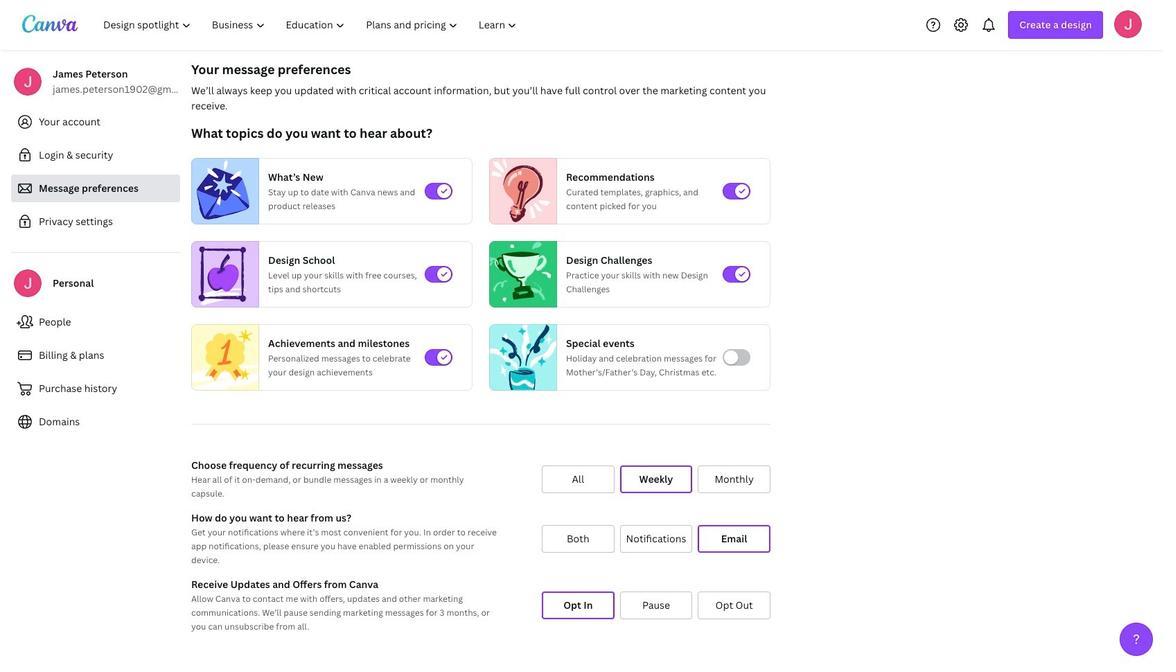 Task type: locate. For each thing, give the bounding box(es) containing it.
top level navigation element
[[94, 11, 529, 39]]

topic image
[[192, 158, 253, 225], [490, 158, 551, 225], [192, 241, 253, 308], [490, 241, 551, 308], [192, 321, 259, 394], [490, 321, 557, 394]]

james peterson image
[[1115, 10, 1142, 38]]

None button
[[542, 466, 615, 494], [620, 466, 693, 494], [698, 466, 771, 494], [542, 525, 615, 553], [620, 525, 693, 553], [698, 525, 771, 553], [542, 592, 615, 620], [620, 592, 693, 620], [698, 592, 771, 620], [542, 466, 615, 494], [620, 466, 693, 494], [698, 466, 771, 494], [542, 525, 615, 553], [620, 525, 693, 553], [698, 525, 771, 553], [542, 592, 615, 620], [620, 592, 693, 620], [698, 592, 771, 620]]



Task type: vqa. For each thing, say whether or not it's contained in the screenshot.
the 'Top level navigation' element on the left top
yes



